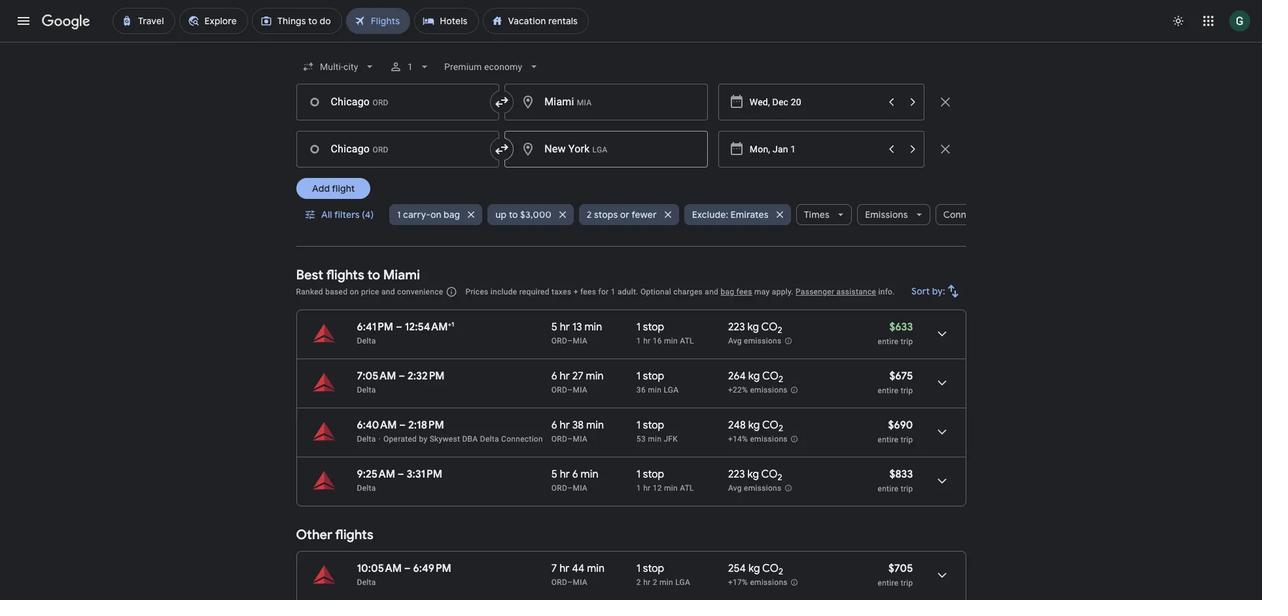 Task type: locate. For each thing, give the bounding box(es) containing it.
entire down '705 us dollars' text box
[[878, 579, 899, 588]]

for
[[599, 287, 609, 297]]

atl right 12
[[680, 484, 694, 493]]

kg inside 254 kg co 2
[[749, 562, 760, 575]]

best flights to miami
[[296, 267, 420, 283]]

entire inside $675 entire trip
[[878, 386, 899, 395]]

prices
[[466, 287, 489, 297]]

– left 6:49 pm
[[404, 562, 411, 575]]

total duration 7 hr 44 min. element
[[552, 562, 637, 577]]

– down 13
[[568, 336, 573, 346]]

0 horizontal spatial bag
[[444, 209, 460, 221]]

min inside 7 hr 44 min ord – mia
[[587, 562, 605, 575]]

emissions down 264 kg co 2
[[750, 386, 788, 395]]

– inside 5 hr 6 min ord – mia
[[568, 484, 573, 493]]

mia inside '6 hr 38 min ord – mia'
[[573, 435, 588, 444]]

stop for 6 hr 38 min
[[643, 419, 665, 432]]

add
[[312, 183, 330, 194]]

5 inside '5 hr 13 min ord – mia'
[[552, 321, 558, 334]]

bag left 'may'
[[721, 287, 735, 297]]

0 vertical spatial 223
[[728, 321, 745, 334]]

Departure text field
[[750, 84, 880, 120], [750, 132, 880, 167]]

airports
[[997, 209, 1031, 221]]

entire inside the $633 entire trip
[[878, 337, 899, 346]]

mia down total duration 5 hr 6 min. element
[[573, 484, 588, 493]]

1 inside the 6:41 pm – 12:54 am + 1
[[452, 320, 454, 329]]

1 stop from the top
[[643, 321, 665, 334]]

by
[[419, 435, 428, 444]]

kg for $690
[[749, 419, 760, 432]]

lga left +17%
[[676, 578, 691, 587]]

1 vertical spatial lga
[[676, 578, 691, 587]]

mia
[[573, 336, 588, 346], [573, 386, 588, 395], [573, 435, 588, 444], [573, 484, 588, 493], [573, 578, 588, 587]]

6
[[552, 370, 558, 383], [552, 419, 558, 432], [573, 468, 578, 481]]

atl inside 1 stop 1 hr 16 min atl
[[680, 336, 694, 346]]

6:49 pm
[[413, 562, 452, 575]]

None text field
[[296, 84, 500, 120], [296, 131, 500, 168], [505, 131, 708, 168], [296, 84, 500, 120], [296, 131, 500, 168], [505, 131, 708, 168]]

kg up "+17% emissions" on the bottom
[[749, 562, 760, 575]]

and right charges
[[705, 287, 719, 297]]

min inside 1 stop 1 hr 16 min atl
[[664, 336, 678, 346]]

5 1 stop flight. element from the top
[[637, 562, 665, 577]]

2 223 from the top
[[728, 468, 745, 481]]

2 stop from the top
[[643, 370, 665, 383]]

delta down '6:41 pm' text field
[[357, 336, 376, 346]]

4 entire from the top
[[878, 484, 899, 494]]

ord down total duration 5 hr 6 min. element
[[552, 484, 568, 493]]

9:25 am
[[357, 468, 395, 481]]

mia inside 7 hr 44 min ord – mia
[[573, 578, 588, 587]]

sort
[[912, 285, 930, 297]]

emissions for $705
[[750, 578, 788, 587]]

1 vertical spatial to
[[368, 267, 380, 283]]

co for $705
[[763, 562, 779, 575]]

min inside 1 stop 2 hr 2 min lga
[[660, 578, 673, 587]]

1 inside 1 stop 53 min jfk
[[637, 419, 641, 432]]

+17% emissions
[[728, 578, 788, 587]]

ord for 6 hr 38 min
[[552, 435, 568, 444]]

min inside 1 stop 1 hr 12 min atl
[[664, 484, 678, 493]]

min for 13
[[585, 321, 602, 334]]

co for $633
[[762, 321, 778, 334]]

6 for 6 hr 38 min
[[552, 419, 558, 432]]

hr inside 1 stop 1 hr 12 min atl
[[644, 484, 651, 493]]

ord down total duration 6 hr 38 min. element
[[552, 435, 568, 444]]

– down 44
[[568, 578, 573, 587]]

5
[[552, 321, 558, 334], [552, 468, 558, 481]]

mia for 44
[[573, 578, 588, 587]]

min
[[585, 321, 602, 334], [664, 336, 678, 346], [586, 370, 604, 383], [648, 386, 662, 395], [586, 419, 604, 432], [648, 435, 662, 444], [581, 468, 599, 481], [664, 484, 678, 493], [587, 562, 605, 575], [660, 578, 673, 587]]

223 down +14%
[[728, 468, 745, 481]]

4 ord from the top
[[552, 484, 568, 493]]

– down 38
[[568, 435, 573, 444]]

hr
[[560, 321, 570, 334], [644, 336, 651, 346], [560, 370, 570, 383], [560, 419, 570, 432], [560, 468, 570, 481], [644, 484, 651, 493], [560, 562, 570, 575], [644, 578, 651, 587]]

atl inside 1 stop 1 hr 12 min atl
[[680, 484, 694, 493]]

min inside '6 hr 38 min ord – mia'
[[586, 419, 604, 432]]

flights up based
[[326, 267, 364, 283]]

12
[[653, 484, 662, 493]]

delta down departure time: 10:05 am. text field
[[357, 578, 376, 587]]

6 down '6 hr 38 min ord – mia'
[[573, 468, 578, 481]]

co inside 248 kg co 2
[[762, 419, 779, 432]]

1 223 kg co 2 from the top
[[728, 321, 783, 336]]

stop for 5 hr 13 min
[[643, 321, 665, 334]]

kg for $675
[[749, 370, 760, 383]]

bag right carry-
[[444, 209, 460, 221]]

6 left 27
[[552, 370, 558, 383]]

connecting
[[944, 209, 994, 221]]

flight details. leaves o'hare international airport at 7:05 am on wednesday, december 20 and arrives at miami international airport at 2:32 pm on wednesday, december 20. image
[[926, 367, 958, 399]]

emissions for $633
[[744, 337, 782, 346]]

fees left for on the top
[[581, 287, 596, 297]]

entire down the 675 us dollars text field
[[878, 386, 899, 395]]

departure text field for remove flight from chicago to miami on wed, dec 20 "icon"
[[750, 84, 880, 120]]

2 1 stop flight. element from the top
[[637, 370, 665, 385]]

223 kg co 2 down 'may'
[[728, 321, 783, 336]]

min inside 1 stop 53 min jfk
[[648, 435, 662, 444]]

0 vertical spatial atl
[[680, 336, 694, 346]]

total duration 5 hr 13 min. element
[[552, 321, 637, 336]]

mia down 44
[[573, 578, 588, 587]]

min for 6
[[581, 468, 599, 481]]

1 stop flight. element
[[637, 321, 665, 336], [637, 370, 665, 385], [637, 419, 665, 434], [637, 468, 665, 483], [637, 562, 665, 577]]

ranked
[[296, 287, 323, 297]]

entire down the $633
[[878, 337, 899, 346]]

mia for 6
[[573, 484, 588, 493]]

none search field containing add flight
[[296, 51, 1054, 247]]

mia down 27
[[573, 386, 588, 395]]

co up +14% emissions
[[762, 419, 779, 432]]

1 stop 1 hr 12 min atl
[[637, 468, 694, 493]]

2 ord from the top
[[552, 386, 568, 395]]

1 horizontal spatial fees
[[737, 287, 753, 297]]

223 down bag fees button
[[728, 321, 745, 334]]

1 horizontal spatial bag
[[721, 287, 735, 297]]

flight details. leaves o'hare international airport at 6:40 am on wednesday, december 20 and arrives at miami international airport at 2:18 pm on wednesday, december 20. image
[[926, 416, 958, 448]]

1 departure text field from the top
[[750, 84, 880, 120]]

prices include required taxes + fees for 1 adult. optional charges and bag fees may apply. passenger assistance
[[466, 287, 877, 297]]

avg down +14%
[[728, 484, 742, 493]]

2 avg from the top
[[728, 484, 742, 493]]

total duration 6 hr 38 min. element
[[552, 419, 637, 434]]

1 stop 36 min lga
[[637, 370, 679, 395]]

0 vertical spatial bag
[[444, 209, 460, 221]]

passenger assistance button
[[796, 287, 877, 297]]

emissions down +14% emissions
[[744, 484, 782, 493]]

avg emissions up 264 kg co 2
[[728, 337, 782, 346]]

0 horizontal spatial +
[[448, 320, 452, 329]]

charges
[[674, 287, 703, 297]]

trip down '$833'
[[901, 484, 913, 494]]

on
[[431, 209, 442, 221], [350, 287, 359, 297]]

0 vertical spatial 6
[[552, 370, 558, 383]]

1 vertical spatial avg
[[728, 484, 742, 493]]

bag inside main content
[[721, 287, 735, 297]]

mia inside 5 hr 6 min ord – mia
[[573, 484, 588, 493]]

0 vertical spatial +
[[574, 287, 578, 297]]

Arrival time: 12:54 AM on  Thursday, December 21. text field
[[405, 320, 454, 334]]

kg up +14% emissions
[[749, 419, 760, 432]]

1 ord from the top
[[552, 336, 568, 346]]

5 stop from the top
[[643, 562, 665, 575]]

0 vertical spatial on
[[431, 209, 442, 221]]

6:41 pm – 12:54 am + 1
[[357, 320, 454, 334]]

stop inside 1 stop 2 hr 2 min lga
[[643, 562, 665, 575]]

connection
[[501, 435, 543, 444]]

flights for best
[[326, 267, 364, 283]]

ord down total duration 6 hr 27 min. element on the bottom
[[552, 386, 568, 395]]

kg inside 248 kg co 2
[[749, 419, 760, 432]]

2 mia from the top
[[573, 386, 588, 395]]

min inside the 6 hr 27 min ord – mia
[[586, 370, 604, 383]]

layover (1 of 1) is a 2 hr 2 min layover at laguardia airport in new york. element
[[637, 577, 722, 588]]

– inside 10:05 am – 6:49 pm delta
[[404, 562, 411, 575]]

7 hr 44 min ord – mia
[[552, 562, 605, 587]]

1 atl from the top
[[680, 336, 694, 346]]

avg up 264
[[728, 337, 742, 346]]

up to $3,000
[[496, 209, 552, 221]]

1 fees from the left
[[581, 287, 596, 297]]

0 vertical spatial flights
[[326, 267, 364, 283]]

$675 entire trip
[[878, 370, 913, 395]]

223 kg co 2 for $833
[[728, 468, 783, 483]]

trip down the $633
[[901, 337, 913, 346]]

2 atl from the top
[[680, 484, 694, 493]]

exclude: emirates
[[692, 209, 769, 221]]

atl for 5 hr 6 min
[[680, 484, 694, 493]]

trip down 690 us dollars "text box"
[[901, 435, 913, 444]]

6 inside the 6 hr 27 min ord – mia
[[552, 370, 558, 383]]

+ right taxes
[[574, 287, 578, 297]]

– left '2:32 pm'
[[399, 370, 405, 383]]

1 5 from the top
[[552, 321, 558, 334]]

3 entire from the top
[[878, 435, 899, 444]]

entire for $633
[[878, 337, 899, 346]]

and
[[382, 287, 395, 297], [705, 287, 719, 297]]

$633 entire trip
[[878, 321, 913, 346]]

trip for $690
[[901, 435, 913, 444]]

trip down '705 us dollars' text box
[[901, 579, 913, 588]]

main content
[[296, 257, 966, 600]]

co up "+17% emissions" on the bottom
[[763, 562, 779, 575]]

min for 38
[[586, 419, 604, 432]]

co up the +22% emissions
[[763, 370, 779, 383]]

3 stop from the top
[[643, 419, 665, 432]]

lga right 36
[[664, 386, 679, 395]]

to right up
[[509, 209, 518, 221]]

avg emissions down +14% emissions
[[728, 484, 782, 493]]

stop up layover (1 of 1) is a 2 hr 2 min layover at laguardia airport in new york. element
[[643, 562, 665, 575]]

1 vertical spatial +
[[448, 320, 452, 329]]

1 vertical spatial avg emissions
[[728, 484, 782, 493]]

ord inside 7 hr 44 min ord – mia
[[552, 578, 568, 587]]

delta right dba in the left of the page
[[480, 435, 499, 444]]

avg for 5 hr 13 min
[[728, 337, 742, 346]]

None search field
[[296, 51, 1054, 247]]

kg up the +22% emissions
[[749, 370, 760, 383]]

trip inside $675 entire trip
[[901, 386, 913, 395]]

on left up
[[431, 209, 442, 221]]

+ down learn more about ranking image
[[448, 320, 452, 329]]

0 vertical spatial 223 kg co 2
[[728, 321, 783, 336]]

entire for $690
[[878, 435, 899, 444]]

1
[[408, 62, 413, 72], [397, 209, 401, 221], [611, 287, 616, 297], [452, 320, 454, 329], [637, 321, 641, 334], [637, 336, 641, 346], [637, 370, 641, 383], [637, 419, 641, 432], [637, 468, 641, 481], [637, 484, 641, 493], [637, 562, 641, 575]]

ord down 7
[[552, 578, 568, 587]]

4 trip from the top
[[901, 484, 913, 494]]

2 trip from the top
[[901, 386, 913, 395]]

leaves o'hare international airport at 10:05 am on wednesday, december 20 and arrives at miami international airport at 6:49 pm on wednesday, december 20. element
[[357, 562, 452, 575]]

3 mia from the top
[[573, 435, 588, 444]]

1 vertical spatial 223
[[728, 468, 745, 481]]

Arrival time: 2:32 PM. text field
[[408, 370, 445, 383]]

flight
[[332, 183, 355, 194]]

223
[[728, 321, 745, 334], [728, 468, 745, 481]]

stop up 36
[[643, 370, 665, 383]]

– down 27
[[568, 386, 573, 395]]

on left price
[[350, 287, 359, 297]]

1 stop flight. element for 6 hr 27 min
[[637, 370, 665, 385]]

hr inside the 6 hr 27 min ord – mia
[[560, 370, 570, 383]]

trip inside the $633 entire trip
[[901, 337, 913, 346]]

2 5 from the top
[[552, 468, 558, 481]]

–
[[396, 321, 402, 334], [568, 336, 573, 346], [399, 370, 405, 383], [568, 386, 573, 395], [399, 419, 406, 432], [568, 435, 573, 444], [398, 468, 404, 481], [568, 484, 573, 493], [404, 562, 411, 575], [568, 578, 573, 587]]

kg inside 264 kg co 2
[[749, 370, 760, 383]]

1 horizontal spatial +
[[574, 287, 578, 297]]

ord inside '5 hr 13 min ord – mia'
[[552, 336, 568, 346]]

atl right 16
[[680, 336, 694, 346]]

– right '6:41 pm' text field
[[396, 321, 402, 334]]

co for $690
[[762, 419, 779, 432]]

co down +14% emissions
[[762, 468, 778, 481]]

times button
[[796, 199, 852, 230]]

6 left 38
[[552, 419, 558, 432]]

5 down '6 hr 38 min ord – mia'
[[552, 468, 558, 481]]

0 horizontal spatial on
[[350, 287, 359, 297]]

4 mia from the top
[[573, 484, 588, 493]]

1 vertical spatial flights
[[335, 527, 374, 543]]

avg emissions
[[728, 337, 782, 346], [728, 484, 782, 493]]

and right price
[[382, 287, 395, 297]]

kg down +14% emissions
[[748, 468, 759, 481]]

– down total duration 5 hr 6 min. element
[[568, 484, 573, 493]]

44
[[572, 562, 585, 575]]

jfk
[[664, 435, 678, 444]]

– left 3:31 pm
[[398, 468, 404, 481]]

min inside '5 hr 13 min ord – mia'
[[585, 321, 602, 334]]

1 avg emissions from the top
[[728, 337, 782, 346]]

3:31 pm
[[407, 468, 442, 481]]

4 stop from the top
[[643, 468, 665, 481]]

0 horizontal spatial fees
[[581, 287, 596, 297]]

223 kg co 2 down +14% emissions
[[728, 468, 783, 483]]

sort by:
[[912, 285, 945, 297]]

6:40 am
[[357, 419, 397, 432]]

633 US dollars text field
[[890, 321, 913, 334]]

avg
[[728, 337, 742, 346], [728, 484, 742, 493]]

ord down total duration 5 hr 13 min. element
[[552, 336, 568, 346]]

1 entire from the top
[[878, 337, 899, 346]]

hr inside 1 stop 2 hr 2 min lga
[[644, 578, 651, 587]]

– inside '5 hr 13 min ord – mia'
[[568, 336, 573, 346]]

0 vertical spatial departure text field
[[750, 84, 880, 120]]

1 and from the left
[[382, 287, 395, 297]]

mia inside '5 hr 13 min ord – mia'
[[573, 336, 588, 346]]

2 223 kg co 2 from the top
[[728, 468, 783, 483]]

add flight
[[312, 183, 355, 194]]

co inside 254 kg co 2
[[763, 562, 779, 575]]

 image
[[379, 435, 381, 444]]

emissions
[[744, 337, 782, 346], [750, 386, 788, 395], [750, 435, 788, 444], [744, 484, 782, 493], [750, 578, 788, 587]]

flight details. leaves o'hare international airport at 10:05 am on wednesday, december 20 and arrives at miami international airport at 6:49 pm on wednesday, december 20. image
[[926, 560, 958, 591]]

kg down 'may'
[[748, 321, 759, 334]]

5 entire from the top
[[878, 579, 899, 588]]

min for 27
[[586, 370, 604, 383]]

1 vertical spatial 5
[[552, 468, 558, 481]]

1 avg from the top
[[728, 337, 742, 346]]

entire for $833
[[878, 484, 899, 494]]

0 horizontal spatial and
[[382, 287, 395, 297]]

2 avg emissions from the top
[[728, 484, 782, 493]]

1 vertical spatial on
[[350, 287, 359, 297]]

entire down '$833'
[[878, 484, 899, 494]]

223 for 5 hr 13 min
[[728, 321, 745, 334]]

adult.
[[618, 287, 639, 297]]

ord inside '6 hr 38 min ord – mia'
[[552, 435, 568, 444]]

Departure time: 6:40 AM. text field
[[357, 419, 397, 432]]

– up operated
[[399, 419, 406, 432]]

stop up 12
[[643, 468, 665, 481]]

trip inside "$705 entire trip"
[[901, 579, 913, 588]]

5 inside 5 hr 6 min ord – mia
[[552, 468, 558, 481]]

223 for 5 hr 6 min
[[728, 468, 745, 481]]

5 ord from the top
[[552, 578, 568, 587]]

emissions down 248 kg co 2
[[750, 435, 788, 444]]

1 horizontal spatial on
[[431, 209, 442, 221]]

leaves o'hare international airport at 7:05 am on wednesday, december 20 and arrives at miami international airport at 2:32 pm on wednesday, december 20. element
[[357, 370, 445, 383]]

mia down 13
[[573, 336, 588, 346]]

min for 36
[[648, 386, 662, 395]]

delta down 9:25 am in the left bottom of the page
[[357, 484, 376, 493]]

5 trip from the top
[[901, 579, 913, 588]]

hr inside '5 hr 13 min ord – mia'
[[560, 321, 570, 334]]

trip down the 675 us dollars text field
[[901, 386, 913, 395]]

0 vertical spatial 5
[[552, 321, 558, 334]]

0 vertical spatial to
[[509, 209, 518, 221]]

3 ord from the top
[[552, 435, 568, 444]]

+22% emissions
[[728, 386, 788, 395]]

6 inside '6 hr 38 min ord – mia'
[[552, 419, 558, 432]]

filters
[[334, 209, 359, 221]]

stop inside 1 stop 1 hr 12 min atl
[[643, 468, 665, 481]]

entire inside $690 entire trip
[[878, 435, 899, 444]]

None text field
[[505, 84, 708, 120]]

trip for $705
[[901, 579, 913, 588]]

fees
[[581, 287, 596, 297], [737, 287, 753, 297]]

departure text field for "remove flight from chicago to new york on mon, jan 1" icon
[[750, 132, 880, 167]]

entire down 690 us dollars "text box"
[[878, 435, 899, 444]]

1 1 stop flight. element from the top
[[637, 321, 665, 336]]

leaves o'hare international airport at 6:41 pm on wednesday, december 20 and arrives at miami international airport at 12:54 am on thursday, december 21. element
[[357, 320, 454, 334]]

3 trip from the top
[[901, 435, 913, 444]]

stop up 16
[[643, 321, 665, 334]]

based
[[325, 287, 348, 297]]

mia inside the 6 hr 27 min ord – mia
[[573, 386, 588, 395]]

delta inside '9:25 am – 3:31 pm delta'
[[357, 484, 376, 493]]

Arrival time: 2:18 PM. text field
[[408, 419, 444, 432]]

1 trip from the top
[[901, 337, 913, 346]]

0 vertical spatial avg emissions
[[728, 337, 782, 346]]

1 vertical spatial bag
[[721, 287, 735, 297]]

to up price
[[368, 267, 380, 283]]

mia for 38
[[573, 435, 588, 444]]

1 vertical spatial atl
[[680, 484, 694, 493]]

fees left 'may'
[[737, 287, 753, 297]]

(4)
[[362, 209, 374, 221]]

0 vertical spatial lga
[[664, 386, 679, 395]]

stop inside 1 stop 36 min lga
[[643, 370, 665, 383]]

bag inside popup button
[[444, 209, 460, 221]]

1 stop flight. element for 5 hr 13 min
[[637, 321, 665, 336]]

1 mia from the top
[[573, 336, 588, 346]]

$690 entire trip
[[878, 419, 913, 444]]

emissions up 264 kg co 2
[[744, 337, 782, 346]]

1 horizontal spatial to
[[509, 209, 518, 221]]

trip for $675
[[901, 386, 913, 395]]

entire inside "$705 entire trip"
[[878, 579, 899, 588]]

co for $833
[[762, 468, 778, 481]]

required
[[519, 287, 550, 297]]

add flight button
[[296, 178, 370, 199]]

ord inside the 6 hr 27 min ord – mia
[[552, 386, 568, 395]]

mia down 38
[[573, 435, 588, 444]]

1 vertical spatial departure text field
[[750, 132, 880, 167]]

705 US dollars text field
[[889, 562, 913, 575]]

5 left 13
[[552, 321, 558, 334]]

Departure time: 10:05 AM. text field
[[357, 562, 402, 575]]

2 entire from the top
[[878, 386, 899, 395]]

$705
[[889, 562, 913, 575]]

trip inside $833 entire trip
[[901, 484, 913, 494]]

emissions down 254 kg co 2
[[750, 578, 788, 587]]

$833 entire trip
[[878, 468, 913, 494]]

hr inside 7 hr 44 min ord – mia
[[560, 562, 570, 575]]

entire
[[878, 337, 899, 346], [878, 386, 899, 395], [878, 435, 899, 444], [878, 484, 899, 494], [878, 579, 899, 588]]

1 horizontal spatial and
[[705, 287, 719, 297]]

4 1 stop flight. element from the top
[[637, 468, 665, 483]]

co inside 264 kg co 2
[[763, 370, 779, 383]]

on inside popup button
[[431, 209, 442, 221]]

trip
[[901, 337, 913, 346], [901, 386, 913, 395], [901, 435, 913, 444], [901, 484, 913, 494], [901, 579, 913, 588]]

min inside 1 stop 36 min lga
[[648, 386, 662, 395]]

5 hr 6 min ord – mia
[[552, 468, 599, 493]]

optional
[[641, 287, 672, 297]]

exclude: emirates button
[[684, 199, 791, 230]]

2 departure text field from the top
[[750, 132, 880, 167]]

stop inside 1 stop 1 hr 16 min atl
[[643, 321, 665, 334]]

trip inside $690 entire trip
[[901, 435, 913, 444]]

flights right other
[[335, 527, 374, 543]]

layover (1 of 1) is a 53 min layover at john f. kennedy international airport in new york. element
[[637, 434, 722, 444]]

0 vertical spatial avg
[[728, 337, 742, 346]]

5 mia from the top
[[573, 578, 588, 587]]

mia for 13
[[573, 336, 588, 346]]

ord inside 5 hr 6 min ord – mia
[[552, 484, 568, 493]]

1 vertical spatial 223 kg co 2
[[728, 468, 783, 483]]

total duration 5 hr 6 min. element
[[552, 468, 637, 483]]

1 223 from the top
[[728, 321, 745, 334]]

min for 44
[[587, 562, 605, 575]]

36
[[637, 386, 646, 395]]

entire inside $833 entire trip
[[878, 484, 899, 494]]

layover (1 of 1) is a 36 min layover at laguardia airport in new york. element
[[637, 385, 722, 395]]

+
[[574, 287, 578, 297], [448, 320, 452, 329]]

0 horizontal spatial to
[[368, 267, 380, 283]]

1 vertical spatial 6
[[552, 419, 558, 432]]

stop up the 53
[[643, 419, 665, 432]]

min inside 5 hr 6 min ord – mia
[[581, 468, 599, 481]]

3 1 stop flight. element from the top
[[637, 419, 665, 434]]

kg for $705
[[749, 562, 760, 575]]

None field
[[296, 55, 382, 79], [439, 55, 546, 79], [296, 55, 382, 79], [439, 55, 546, 79]]

co down 'may'
[[762, 321, 778, 334]]

1 stop 2 hr 2 min lga
[[637, 562, 691, 587]]

all filters (4) button
[[296, 199, 384, 230]]

flight details. leaves o'hare international airport at 9:25 am on wednesday, december 20 and arrives at miami international airport at 3:31 pm on wednesday, december 20. image
[[926, 465, 958, 497]]

emissions for $675
[[750, 386, 788, 395]]

stop inside 1 stop 53 min jfk
[[643, 419, 665, 432]]

2 vertical spatial 6
[[573, 468, 578, 481]]

delta down "7:05 am"
[[357, 386, 376, 395]]



Task type: vqa. For each thing, say whether or not it's contained in the screenshot.
MORE to the middle
no



Task type: describe. For each thing, give the bounding box(es) containing it.
248
[[728, 419, 746, 432]]

– inside the 6:41 pm – 12:54 am + 1
[[396, 321, 402, 334]]

10:05 am
[[357, 562, 402, 575]]

1 inside 1 stop 2 hr 2 min lga
[[637, 562, 641, 575]]

+17%
[[728, 578, 748, 587]]

avg emissions for $633
[[728, 337, 782, 346]]

kg for $833
[[748, 468, 759, 481]]

operated by skywest dba delta connection
[[384, 435, 543, 444]]

Arrival time: 3:31 PM. text field
[[407, 468, 442, 481]]

bag fees button
[[721, 287, 753, 297]]

1 carry-on bag
[[397, 209, 460, 221]]

7:05 am – 2:32 pm delta
[[357, 370, 445, 395]]

delta down departure time: 6:40 am. text box
[[357, 435, 376, 444]]

entire for $675
[[878, 386, 899, 395]]

223 kg co 2 for $633
[[728, 321, 783, 336]]

16
[[653, 336, 662, 346]]

emissions for $833
[[744, 484, 782, 493]]

$633
[[890, 321, 913, 334]]

$675
[[890, 370, 913, 383]]

by:
[[932, 285, 945, 297]]

2 inside popup button
[[587, 209, 592, 221]]

emissions for $690
[[750, 435, 788, 444]]

carry-
[[403, 209, 431, 221]]

ord for 5 hr 6 min
[[552, 484, 568, 493]]

2 and from the left
[[705, 287, 719, 297]]

up to $3,000 button
[[488, 199, 574, 230]]

co for $675
[[763, 370, 779, 383]]

trip for $833
[[901, 484, 913, 494]]

13
[[573, 321, 582, 334]]

ord for 5 hr 13 min
[[552, 336, 568, 346]]

on for based
[[350, 287, 359, 297]]

main menu image
[[16, 13, 31, 29]]

Departure time: 7:05 AM. text field
[[357, 370, 396, 383]]

layover (1 of 1) is a 1 hr 16 min layover at hartsfield-jackson atlanta international airport in atlanta. element
[[637, 336, 722, 346]]

ranked based on price and convenience
[[296, 287, 443, 297]]

7:05 am
[[357, 370, 396, 383]]

53
[[637, 435, 646, 444]]

trip for $633
[[901, 337, 913, 346]]

2 inside 264 kg co 2
[[779, 374, 784, 385]]

exclude:
[[692, 209, 729, 221]]

– inside 7 hr 44 min ord – mia
[[568, 578, 573, 587]]

total duration 6 hr 27 min. element
[[552, 370, 637, 385]]

may
[[755, 287, 770, 297]]

9:25 am – 3:31 pm delta
[[357, 468, 442, 493]]

price
[[361, 287, 379, 297]]

assistance
[[837, 287, 877, 297]]

833 US dollars text field
[[890, 468, 913, 481]]

emissions button
[[858, 199, 931, 230]]

38
[[572, 419, 584, 432]]

1 carry-on bag button
[[389, 199, 483, 230]]

Departure time: 6:41 PM. text field
[[357, 321, 393, 334]]

1 inside popup button
[[408, 62, 413, 72]]

6:40 am – 2:18 pm
[[357, 419, 444, 432]]

5 hr 13 min ord – mia
[[552, 321, 602, 346]]

stops
[[594, 209, 618, 221]]

1 inside popup button
[[397, 209, 401, 221]]

other flights
[[296, 527, 374, 543]]

all
[[321, 209, 332, 221]]

miami
[[383, 267, 420, 283]]

1 stop flight. element for 5 hr 6 min
[[637, 468, 665, 483]]

to inside popup button
[[509, 209, 518, 221]]

avg for 5 hr 6 min
[[728, 484, 742, 493]]

+22%
[[728, 386, 748, 395]]

mia for 27
[[573, 386, 588, 395]]

layover (1 of 1) is a 1 hr 12 min layover at hartsfield-jackson atlanta international airport in atlanta. element
[[637, 483, 722, 494]]

6 inside 5 hr 6 min ord – mia
[[573, 468, 578, 481]]

learn more about ranking image
[[446, 286, 458, 298]]

675 US dollars text field
[[890, 370, 913, 383]]

6:41 pm
[[357, 321, 393, 334]]

swap origin and destination. image
[[494, 94, 510, 110]]

6 hr 38 min ord – mia
[[552, 419, 604, 444]]

254
[[728, 562, 746, 575]]

$833
[[890, 468, 913, 481]]

connecting airports button
[[936, 199, 1054, 230]]

other
[[296, 527, 333, 543]]

main content containing best flights to miami
[[296, 257, 966, 600]]

$705 entire trip
[[878, 562, 913, 588]]

264
[[728, 370, 746, 383]]

best
[[296, 267, 323, 283]]

264 kg co 2
[[728, 370, 784, 385]]

fewer
[[632, 209, 657, 221]]

lga inside 1 stop 2 hr 2 min lga
[[676, 578, 691, 587]]

on for carry-
[[431, 209, 442, 221]]

– inside the 6 hr 27 min ord – mia
[[568, 386, 573, 395]]

1 stop flight. element for 6 hr 38 min
[[637, 419, 665, 434]]

6 for 6 hr 27 min
[[552, 370, 558, 383]]

delta inside 10:05 am – 6:49 pm delta
[[357, 578, 376, 587]]

stop for 7 hr 44 min
[[643, 562, 665, 575]]

convenience
[[397, 287, 443, 297]]

remove flight from chicago to new york on mon, jan 1 image
[[938, 141, 953, 157]]

flights for other
[[335, 527, 374, 543]]

times
[[804, 209, 830, 221]]

2:32 pm
[[408, 370, 445, 383]]

2 inside 248 kg co 2
[[779, 423, 783, 434]]

kg for $633
[[748, 321, 759, 334]]

254 kg co 2
[[728, 562, 784, 577]]

change appearance image
[[1163, 5, 1195, 37]]

2 stops or fewer button
[[579, 199, 679, 230]]

or
[[620, 209, 630, 221]]

1 stop flight. element for 7 hr 44 min
[[637, 562, 665, 577]]

– inside 7:05 am – 2:32 pm delta
[[399, 370, 405, 383]]

ord for 6 hr 27 min
[[552, 386, 568, 395]]

2:18 pm
[[408, 419, 444, 432]]

1 button
[[384, 51, 437, 82]]

Arrival time: 6:49 PM. text field
[[413, 562, 452, 575]]

emirates
[[731, 209, 769, 221]]

stop for 6 hr 27 min
[[643, 370, 665, 383]]

leaves o'hare international airport at 6:40 am on wednesday, december 20 and arrives at miami international airport at 2:18 pm on wednesday, december 20. element
[[357, 419, 444, 432]]

hr inside 5 hr 6 min ord – mia
[[560, 468, 570, 481]]

include
[[491, 287, 517, 297]]

apply.
[[772, 287, 794, 297]]

ord for 7 hr 44 min
[[552, 578, 568, 587]]

1 stop 53 min jfk
[[637, 419, 678, 444]]

5 for 5 hr 13 min
[[552, 321, 558, 334]]

10:05 am – 6:49 pm delta
[[357, 562, 452, 587]]

flight details. leaves o'hare international airport at 6:41 pm on wednesday, december 20 and arrives at miami international airport at 12:54 am on thursday, december 21. image
[[926, 318, 958, 350]]

atl for 5 hr 13 min
[[680, 336, 694, 346]]

2 inside 254 kg co 2
[[779, 566, 784, 577]]

+ inside the 6:41 pm – 12:54 am + 1
[[448, 320, 452, 329]]

entire for $705
[[878, 579, 899, 588]]

2 fees from the left
[[737, 287, 753, 297]]

hr inside '6 hr 38 min ord – mia'
[[560, 419, 570, 432]]

all filters (4)
[[321, 209, 374, 221]]

connecting airports
[[944, 209, 1031, 221]]

7
[[552, 562, 557, 575]]

248 kg co 2
[[728, 419, 783, 434]]

1 inside 1 stop 36 min lga
[[637, 370, 641, 383]]

hr inside 1 stop 1 hr 16 min atl
[[644, 336, 651, 346]]

lga inside 1 stop 36 min lga
[[664, 386, 679, 395]]

– inside '9:25 am – 3:31 pm delta'
[[398, 468, 404, 481]]

6 hr 27 min ord – mia
[[552, 370, 604, 395]]

5 for 5 hr 6 min
[[552, 468, 558, 481]]

690 US dollars text field
[[888, 419, 913, 432]]

stop for 5 hr 6 min
[[643, 468, 665, 481]]

+14%
[[728, 435, 748, 444]]

leaves o'hare international airport at 9:25 am on wednesday, december 20 and arrives at miami international airport at 3:31 pm on wednesday, december 20. element
[[357, 468, 442, 481]]

Departure time: 9:25 AM. text field
[[357, 468, 395, 481]]

– inside '6 hr 38 min ord – mia'
[[568, 435, 573, 444]]

swap origin and destination. image
[[494, 141, 510, 157]]

delta inside 7:05 am – 2:32 pm delta
[[357, 386, 376, 395]]

$690
[[888, 419, 913, 432]]

remove flight from chicago to miami on wed, dec 20 image
[[938, 94, 953, 110]]

skywest
[[430, 435, 460, 444]]

min for 53
[[648, 435, 662, 444]]

sort by: button
[[906, 276, 966, 307]]

avg emissions for $833
[[728, 484, 782, 493]]

passenger
[[796, 287, 835, 297]]

2 stops or fewer
[[587, 209, 657, 221]]



